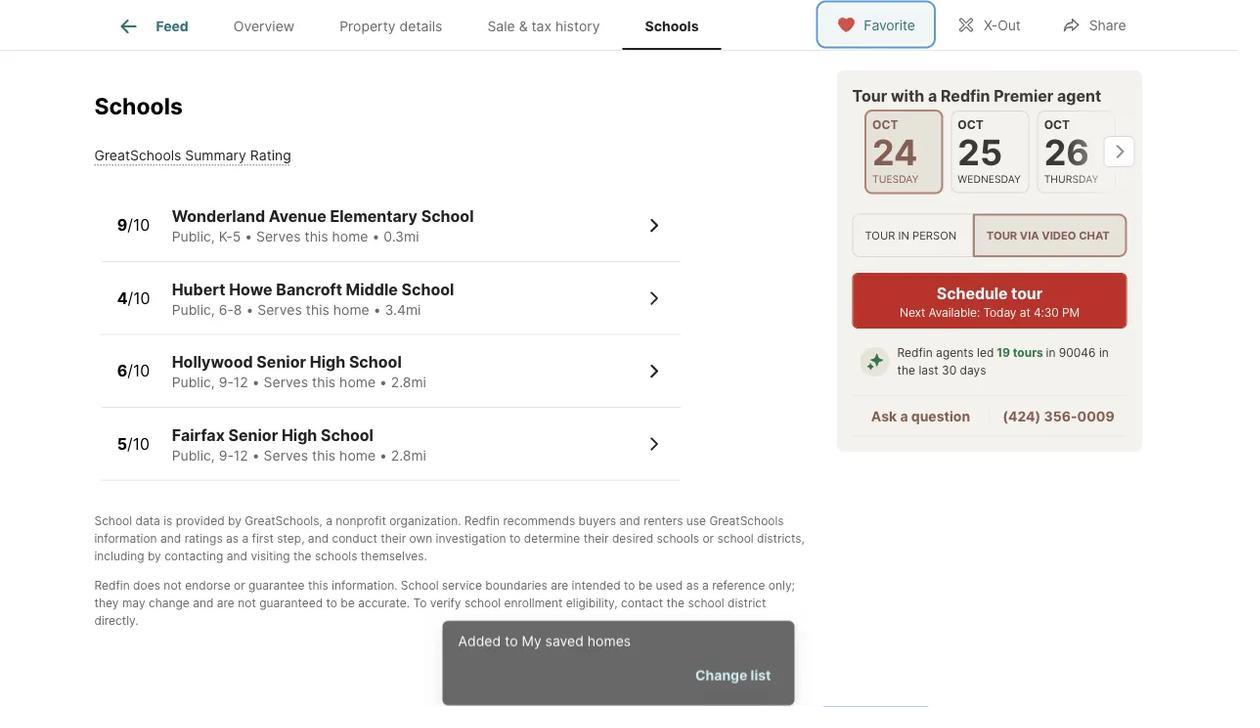 Task type: describe. For each thing, give the bounding box(es) containing it.
4:30
[[1034, 305, 1059, 320]]

pm
[[1062, 305, 1080, 320]]

rating
[[250, 148, 291, 164]]

organization.
[[389, 514, 461, 528]]

2.8mi for hollywood senior high school
[[391, 375, 426, 391]]

356-
[[1044, 408, 1078, 425]]

greatschools summary rating link
[[94, 148, 291, 164]]

tax
[[532, 18, 552, 34]]

hollywood
[[172, 353, 253, 372]]

• right k-
[[245, 229, 252, 246]]

school inside hollywood senior high school public, 9-12 • serves this home • 2.8mi
[[349, 353, 402, 372]]

tuesday
[[872, 173, 919, 185]]

• up nonprofit
[[380, 448, 387, 464]]

conduct
[[332, 532, 377, 546]]

serves for wonderland
[[256, 229, 301, 246]]

26
[[1044, 131, 1089, 174]]

data
[[135, 514, 160, 528]]

oct for 26
[[1044, 118, 1070, 132]]

out
[[998, 17, 1021, 34]]

x-out
[[984, 17, 1021, 34]]

nonprofit
[[336, 514, 386, 528]]

greatschools summary rating
[[94, 148, 291, 164]]

and down the is
[[160, 532, 181, 546]]

fairfax senior high school public, 9-12 • serves this home • 2.8mi
[[172, 426, 426, 464]]

be inside school service boundaries are intended to be used as a reference only; they may change and are not
[[639, 579, 653, 593]]

redfin inside , a nonprofit organization. redfin recommends buyers and renters use greatschools information and ratings as a
[[464, 514, 500, 528]]

0 horizontal spatial greatschools
[[94, 148, 181, 164]]

public, inside hubert howe bancroft middle school public, 6-8 • serves this home • 3.4mi
[[172, 302, 215, 318]]

ask a question link
[[871, 408, 970, 425]]

contacting
[[164, 549, 223, 563]]

tour for tour in person
[[865, 229, 895, 242]]

redfin right with
[[941, 86, 990, 105]]

property
[[340, 18, 396, 34]]

verify
[[430, 596, 461, 610]]

chat
[[1079, 229, 1110, 242]]

guaranteed to be accurate. to verify school enrollment eligibility, contact the school district directly.
[[94, 596, 766, 628]]

first step, and conduct their own investigation to determine their desired schools or school districts, including by contacting and visiting the schools themselves.
[[94, 532, 805, 563]]

greatschools inside , a nonprofit organization. redfin recommends buyers and renters use greatschools information and ratings as a
[[710, 514, 784, 528]]

at
[[1020, 305, 1031, 320]]

with
[[891, 86, 925, 105]]

oct for 25
[[957, 118, 983, 132]]

service
[[442, 579, 482, 593]]

directly.
[[94, 614, 139, 628]]

guaranteed
[[259, 596, 323, 610]]

used
[[656, 579, 683, 593]]

share
[[1089, 17, 1126, 34]]

high for hollywood senior high school
[[310, 353, 345, 372]]

buyers
[[579, 514, 616, 528]]

or inside first step, and conduct their own investigation to determine their desired schools or school districts, including by contacting and visiting the schools themselves.
[[703, 532, 714, 546]]

summary
[[185, 148, 246, 164]]

5 inside wonderland avenue elementary school public, k-5 • serves this home • 0.3mi
[[233, 229, 241, 246]]

9
[[117, 216, 127, 235]]

wonderland
[[172, 207, 265, 226]]

6-
[[219, 302, 234, 318]]

overview
[[234, 18, 295, 34]]

by inside first step, and conduct their own investigation to determine their desired schools or school districts, including by contacting and visiting the schools themselves.
[[148, 549, 161, 563]]

1 horizontal spatial schools
[[657, 532, 699, 546]]

9- for hollywood
[[219, 375, 234, 391]]

added
[[458, 689, 501, 705]]

30
[[942, 364, 957, 378]]

/10 for 4
[[128, 289, 150, 308]]

the inside in the last 30 days
[[897, 364, 916, 378]]

high for fairfax senior high school
[[282, 426, 317, 445]]

question
[[911, 408, 970, 425]]

school inside first step, and conduct their own investigation to determine their desired schools or school districts, including by contacting and visiting the schools themselves.
[[717, 532, 754, 546]]

x-out button
[[940, 4, 1038, 45]]

oct for 24
[[872, 118, 898, 132]]

this inside hubert howe bancroft middle school public, 6-8 • serves this home • 3.4mi
[[306, 302, 329, 318]]

elementary
[[330, 207, 418, 226]]

tour with a redfin premier agent
[[852, 86, 1102, 105]]

1 vertical spatial or
[[234, 579, 245, 593]]

a right ask
[[900, 408, 908, 425]]

endorse
[[185, 579, 230, 593]]

home for fairfax senior high school
[[340, 448, 376, 464]]

/10 for 5
[[127, 435, 150, 454]]

and up redfin does not endorse or guarantee this information.
[[227, 549, 248, 563]]

redfin up they on the left bottom
[[94, 579, 130, 593]]

• right 8
[[246, 302, 254, 318]]

,
[[319, 514, 323, 528]]

school inside hubert howe bancroft middle school public, 6-8 • serves this home • 3.4mi
[[402, 280, 454, 299]]

senior for hollywood
[[257, 353, 306, 372]]

first
[[252, 532, 274, 546]]

to
[[413, 596, 427, 610]]

may
[[122, 596, 145, 610]]

wednesday
[[957, 173, 1021, 185]]

recommends
[[503, 514, 575, 528]]

own
[[409, 532, 433, 546]]

change
[[149, 596, 190, 610]]

tour
[[1012, 284, 1043, 303]]

as inside , a nonprofit organization. redfin recommends buyers and renters use greatschools information and ratings as a
[[226, 532, 239, 546]]

sale & tax history tab
[[465, 3, 623, 50]]

history
[[556, 18, 600, 34]]

1 vertical spatial schools
[[315, 549, 357, 563]]

1 horizontal spatial in
[[1046, 346, 1056, 360]]

/10 for 9
[[127, 216, 150, 235]]

this for wonderland
[[305, 229, 328, 246]]

0.3mi
[[384, 229, 419, 246]]

via
[[1020, 229, 1039, 242]]

• down elementary
[[372, 229, 380, 246]]

this for fairfax
[[312, 448, 336, 464]]

school service boundaries are intended to be used as a reference only; they may change and are not
[[94, 579, 795, 610]]

senior for fairfax
[[228, 426, 278, 445]]

does
[[133, 579, 160, 593]]

to inside the guaranteed to be accurate. to verify school enrollment eligibility, contact the school district directly.
[[326, 596, 337, 610]]

0 horizontal spatial schools
[[94, 92, 183, 120]]

serves inside hubert howe bancroft middle school public, 6-8 • serves this home • 3.4mi
[[257, 302, 302, 318]]

0009
[[1078, 408, 1115, 425]]

eligibility,
[[566, 596, 618, 610]]

use
[[686, 514, 706, 528]]

be inside the guaranteed to be accurate. to verify school enrollment eligibility, contact the school district directly.
[[341, 596, 355, 610]]

today
[[983, 305, 1017, 320]]

visiting
[[251, 549, 290, 563]]

school data is provided by greatschools
[[94, 514, 319, 528]]

determine
[[524, 532, 580, 546]]

property details
[[340, 18, 443, 34]]

contact
[[621, 596, 663, 610]]

enrollment
[[504, 596, 563, 610]]

a right with
[[928, 86, 937, 105]]

school inside wonderland avenue elementary school public, k-5 • serves this home • 0.3mi
[[421, 207, 474, 226]]

available:
[[929, 305, 980, 320]]

video
[[1042, 229, 1077, 242]]

serves for fairfax
[[264, 448, 308, 464]]

public, for hollywood
[[172, 375, 215, 391]]

tour for tour with a redfin premier agent
[[852, 86, 887, 105]]



Task type: vqa. For each thing, say whether or not it's contained in the screenshot.
of inside the dropdown button
no



Task type: locate. For each thing, give the bounding box(es) containing it.
1 vertical spatial schools
[[94, 92, 183, 120]]

by right provided
[[228, 514, 241, 528]]

public, down hubert
[[172, 302, 215, 318]]

schools down conduct at the bottom left
[[315, 549, 357, 563]]

information
[[94, 532, 157, 546]]

and inside school service boundaries are intended to be used as a reference only; they may change and are not
[[193, 596, 214, 610]]

1 horizontal spatial or
[[703, 532, 714, 546]]

senior right fairfax
[[228, 426, 278, 445]]

0 vertical spatial be
[[639, 579, 653, 593]]

senior inside fairfax senior high school public, 9-12 • serves this home • 2.8mi
[[228, 426, 278, 445]]

/10 up 4 /10
[[127, 216, 150, 235]]

1 horizontal spatial schools
[[645, 18, 699, 34]]

home up fairfax senior high school public, 9-12 • serves this home • 2.8mi
[[340, 375, 376, 391]]

high down hubert howe bancroft middle school public, 6-8 • serves this home • 3.4mi
[[310, 353, 345, 372]]

1 vertical spatial the
[[293, 549, 312, 563]]

a left first
[[242, 532, 249, 546]]

school down 3.4mi
[[349, 353, 402, 372]]

sale & tax history
[[488, 18, 600, 34]]

• down the hollywood
[[252, 375, 260, 391]]

favorite
[[864, 17, 915, 34]]

including
[[94, 549, 144, 563]]

0 horizontal spatial in
[[898, 229, 910, 242]]

1 horizontal spatial are
[[551, 579, 568, 593]]

public, inside fairfax senior high school public, 9-12 • serves this home • 2.8mi
[[172, 448, 215, 464]]

12 down the hollywood
[[234, 375, 248, 391]]

serves inside fairfax senior high school public, 9-12 • serves this home • 2.8mi
[[264, 448, 308, 464]]

this up guaranteed
[[308, 579, 328, 593]]

oct down the tour with a redfin premier agent
[[957, 118, 983, 132]]

redfin up last
[[897, 346, 933, 360]]

the down used
[[667, 596, 685, 610]]

redfin agents led 19 tours in 90046
[[897, 346, 1096, 360]]

0 horizontal spatial not
[[164, 579, 182, 593]]

greatschools up step,
[[245, 514, 319, 528]]

tab list containing feed
[[94, 0, 737, 50]]

0 vertical spatial schools
[[657, 532, 699, 546]]

the inside first step, and conduct their own investigation to determine their desired schools or school districts, including by contacting and visiting the schools themselves.
[[293, 549, 312, 563]]

0 vertical spatial high
[[310, 353, 345, 372]]

2.8mi for fairfax senior high school
[[391, 448, 426, 464]]

0 horizontal spatial 5
[[117, 435, 127, 454]]

home down elementary
[[332, 229, 368, 246]]

6 /10
[[117, 362, 150, 381]]

home down middle
[[333, 302, 369, 318]]

schools down renters
[[657, 532, 699, 546]]

tours
[[1013, 346, 1044, 360]]

a left reference
[[702, 579, 709, 593]]

as inside school service boundaries are intended to be used as a reference only; they may change and are not
[[686, 579, 699, 593]]

sale
[[488, 18, 515, 34]]

tour for tour via video chat
[[987, 229, 1017, 242]]

home for hollywood senior high school
[[340, 375, 376, 391]]

None button
[[864, 110, 943, 194], [951, 111, 1029, 193], [1037, 111, 1116, 193], [864, 110, 943, 194], [951, 111, 1029, 193], [1037, 111, 1116, 193]]

• down 3.4mi
[[380, 375, 387, 391]]

serves for hollywood
[[264, 375, 308, 391]]

the inside the guaranteed to be accurate. to verify school enrollment eligibility, contact the school district directly.
[[667, 596, 685, 610]]

1 their from the left
[[381, 532, 406, 546]]

greatschools up 9 /10
[[94, 148, 181, 164]]

2 their from the left
[[584, 532, 609, 546]]

list box
[[852, 214, 1127, 257]]

0 horizontal spatial be
[[341, 596, 355, 610]]

the left last
[[897, 364, 916, 378]]

12 for fairfax
[[234, 448, 248, 464]]

senior right the hollywood
[[257, 353, 306, 372]]

tour via video chat
[[987, 229, 1110, 242]]

1 horizontal spatial their
[[584, 532, 609, 546]]

greatschools up districts,
[[710, 514, 784, 528]]

90046
[[1059, 346, 1096, 360]]

1 oct from the left
[[872, 118, 898, 132]]

to down information.
[[326, 596, 337, 610]]

themselves.
[[361, 549, 427, 563]]

to up the contact
[[624, 579, 635, 593]]

2 2.8mi from the top
[[391, 448, 426, 464]]

home inside fairfax senior high school public, 9-12 • serves this home • 2.8mi
[[340, 448, 376, 464]]

2 9- from the top
[[219, 448, 234, 464]]

list box containing tour in person
[[852, 214, 1127, 257]]

2.8mi
[[391, 375, 426, 391], [391, 448, 426, 464]]

public, for fairfax
[[172, 448, 215, 464]]

/10 left fairfax
[[127, 435, 150, 454]]

1 vertical spatial by
[[148, 549, 161, 563]]

0 vertical spatial senior
[[257, 353, 306, 372]]

as right used
[[686, 579, 699, 593]]

0 horizontal spatial are
[[217, 596, 235, 610]]

12 up school data is provided by greatschools
[[234, 448, 248, 464]]

2 horizontal spatial greatschools
[[710, 514, 784, 528]]

districts,
[[757, 532, 805, 546]]

overview tab
[[211, 3, 317, 50]]

by
[[228, 514, 241, 528], [148, 549, 161, 563]]

serves inside wonderland avenue elementary school public, k-5 • serves this home • 0.3mi
[[256, 229, 301, 246]]

tab list
[[94, 0, 737, 50]]

public, inside hollywood senior high school public, 9-12 • serves this home • 2.8mi
[[172, 375, 215, 391]]

school left districts,
[[717, 532, 754, 546]]

high inside hollywood senior high school public, 9-12 • serves this home • 2.8mi
[[310, 353, 345, 372]]

oct inside oct 25 wednesday
[[957, 118, 983, 132]]

0 vertical spatial the
[[897, 364, 916, 378]]

not
[[164, 579, 182, 593], [238, 596, 256, 610]]

1 horizontal spatial be
[[639, 579, 653, 593]]

serves down 'howe'
[[257, 302, 302, 318]]

district
[[728, 596, 766, 610]]

0 horizontal spatial oct
[[872, 118, 898, 132]]

boundaries
[[486, 579, 548, 593]]

oct inside the oct 26 thursday
[[1044, 118, 1070, 132]]

school down reference
[[688, 596, 724, 610]]

redfin up investigation
[[464, 514, 500, 528]]

5
[[233, 229, 241, 246], [117, 435, 127, 454]]

0 vertical spatial schools
[[645, 18, 699, 34]]

a right the ","
[[326, 514, 333, 528]]

9- down the hollywood
[[219, 375, 234, 391]]

greatschools
[[94, 148, 181, 164], [245, 514, 319, 528], [710, 514, 784, 528]]

• down middle
[[373, 302, 381, 318]]

to down "recommends"
[[510, 532, 521, 546]]

and down the ","
[[308, 532, 329, 546]]

to left my
[[505, 689, 518, 705]]

agent
[[1057, 86, 1102, 105]]

school up to
[[401, 579, 439, 593]]

schools
[[645, 18, 699, 34], [94, 92, 183, 120]]

2 horizontal spatial in
[[1099, 346, 1109, 360]]

to inside first step, and conduct their own investigation to determine their desired schools or school districts, including by contacting and visiting the schools themselves.
[[510, 532, 521, 546]]

0 horizontal spatial schools
[[315, 549, 357, 563]]

public, down wonderland
[[172, 229, 215, 246]]

step,
[[277, 532, 305, 546]]

or
[[703, 532, 714, 546], [234, 579, 245, 593]]

and up desired
[[620, 514, 640, 528]]

• up school data is provided by greatschools
[[252, 448, 260, 464]]

premier
[[994, 86, 1054, 105]]

2 horizontal spatial the
[[897, 364, 916, 378]]

5 down wonderland
[[233, 229, 241, 246]]

public, down fairfax
[[172, 448, 215, 464]]

their up themselves.
[[381, 532, 406, 546]]

tour left with
[[852, 86, 887, 105]]

0 vertical spatial or
[[703, 532, 714, 546]]

1 vertical spatial as
[[686, 579, 699, 593]]

5 down '6'
[[117, 435, 127, 454]]

school up 3.4mi
[[402, 280, 454, 299]]

senior inside hollywood senior high school public, 9-12 • serves this home • 2.8mi
[[257, 353, 306, 372]]

the
[[897, 364, 916, 378], [293, 549, 312, 563], [667, 596, 685, 610]]

schools inside tab
[[645, 18, 699, 34]]

serves up fairfax senior high school public, 9-12 • serves this home • 2.8mi
[[264, 375, 308, 391]]

1 horizontal spatial not
[[238, 596, 256, 610]]

be down information.
[[341, 596, 355, 610]]

0 horizontal spatial their
[[381, 532, 406, 546]]

tour left "via"
[[987, 229, 1017, 242]]

favorite button
[[820, 4, 932, 45]]

0 horizontal spatial or
[[234, 579, 245, 593]]

high
[[310, 353, 345, 372], [282, 426, 317, 445]]

added to my saved homes
[[458, 689, 631, 705]]

0 vertical spatial by
[[228, 514, 241, 528]]

1 12 from the top
[[234, 375, 248, 391]]

1 vertical spatial high
[[282, 426, 317, 445]]

5 /10
[[117, 435, 150, 454]]

0 vertical spatial 2.8mi
[[391, 375, 426, 391]]

home up nonprofit
[[340, 448, 376, 464]]

provided
[[176, 514, 225, 528]]

1 horizontal spatial oct
[[957, 118, 983, 132]]

0 vertical spatial 9-
[[219, 375, 234, 391]]

the down step,
[[293, 549, 312, 563]]

this down bancroft
[[306, 302, 329, 318]]

this for hollywood
[[312, 375, 336, 391]]

saved
[[545, 689, 584, 705]]

oct down agent
[[1044, 118, 1070, 132]]

tour left person
[[865, 229, 895, 242]]

or right the endorse
[[234, 579, 245, 593]]

schools up greatschools summary rating link
[[94, 92, 183, 120]]

2 12 from the top
[[234, 448, 248, 464]]

property details tab
[[317, 3, 465, 50]]

0 vertical spatial not
[[164, 579, 182, 593]]

2.8mi inside fairfax senior high school public, 9-12 • serves this home • 2.8mi
[[391, 448, 426, 464]]

1 horizontal spatial the
[[667, 596, 685, 610]]

next image
[[1104, 136, 1135, 167]]

•
[[245, 229, 252, 246], [372, 229, 380, 246], [246, 302, 254, 318], [373, 302, 381, 318], [252, 375, 260, 391], [380, 375, 387, 391], [252, 448, 260, 464], [380, 448, 387, 464]]

12 inside hollywood senior high school public, 9-12 • serves this home • 2.8mi
[[234, 375, 248, 391]]

in right tours
[[1046, 346, 1056, 360]]

are up enrollment
[[551, 579, 568, 593]]

wonderland avenue elementary school public, k-5 • serves this home • 0.3mi
[[172, 207, 474, 246]]

0 vertical spatial are
[[551, 579, 568, 593]]

1 vertical spatial senior
[[228, 426, 278, 445]]

1 vertical spatial be
[[341, 596, 355, 610]]

schedule
[[937, 284, 1008, 303]]

home for wonderland avenue elementary school
[[332, 229, 368, 246]]

school down "service"
[[465, 596, 501, 610]]

hollywood senior high school public, 9-12 • serves this home • 2.8mi
[[172, 353, 426, 391]]

not inside school service boundaries are intended to be used as a reference only; they may change and are not
[[238, 596, 256, 610]]

accurate.
[[358, 596, 410, 610]]

their
[[381, 532, 406, 546], [584, 532, 609, 546]]

this up the ","
[[312, 448, 336, 464]]

2.8mi inside hollywood senior high school public, 9-12 • serves this home • 2.8mi
[[391, 375, 426, 391]]

0 vertical spatial 12
[[234, 375, 248, 391]]

share button
[[1045, 4, 1143, 45]]

2 public, from the top
[[172, 302, 215, 318]]

schools right history
[[645, 18, 699, 34]]

oct 25 wednesday
[[957, 118, 1021, 185]]

3 oct from the left
[[1044, 118, 1070, 132]]

tour
[[852, 86, 887, 105], [865, 229, 895, 242], [987, 229, 1017, 242]]

information.
[[332, 579, 398, 593]]

by up does
[[148, 549, 161, 563]]

to inside school service boundaries are intended to be used as a reference only; they may change and are not
[[624, 579, 635, 593]]

homes
[[588, 689, 631, 705]]

/10 for 6
[[127, 362, 150, 381]]

avenue
[[269, 207, 326, 226]]

1 vertical spatial 12
[[234, 448, 248, 464]]

0 horizontal spatial as
[[226, 532, 239, 546]]

high inside fairfax senior high school public, 9-12 • serves this home • 2.8mi
[[282, 426, 317, 445]]

12 for hollywood
[[234, 375, 248, 391]]

ratings
[[185, 532, 223, 546]]

4 public, from the top
[[172, 448, 215, 464]]

public, inside wonderland avenue elementary school public, k-5 • serves this home • 0.3mi
[[172, 229, 215, 246]]

reference
[[712, 579, 765, 593]]

not up change
[[164, 579, 182, 593]]

oct 26 thursday
[[1044, 118, 1098, 185]]

feed
[[156, 18, 189, 34]]

12 inside fairfax senior high school public, 9-12 • serves this home • 2.8mi
[[234, 448, 248, 464]]

fairfax
[[172, 426, 225, 445]]

1 vertical spatial not
[[238, 596, 256, 610]]

public, down the hollywood
[[172, 375, 215, 391]]

ask
[[871, 408, 897, 425]]

9 /10
[[117, 216, 150, 235]]

1 horizontal spatial by
[[228, 514, 241, 528]]

1 horizontal spatial 5
[[233, 229, 241, 246]]

or down the use
[[703, 532, 714, 546]]

1 horizontal spatial greatschools
[[245, 514, 319, 528]]

home inside wonderland avenue elementary school public, k-5 • serves this home • 0.3mi
[[332, 229, 368, 246]]

0 horizontal spatial the
[[293, 549, 312, 563]]

in
[[898, 229, 910, 242], [1046, 346, 1056, 360], [1099, 346, 1109, 360]]

9- down fairfax
[[219, 448, 234, 464]]

guarantee
[[248, 579, 305, 593]]

1 vertical spatial 2.8mi
[[391, 448, 426, 464]]

2.8mi up organization.
[[391, 448, 426, 464]]

investigation
[[436, 532, 506, 546]]

home inside hubert howe bancroft middle school public, 6-8 • serves this home • 3.4mi
[[333, 302, 369, 318]]

not down redfin does not endorse or guarantee this information.
[[238, 596, 256, 610]]

2 vertical spatial the
[[667, 596, 685, 610]]

x-
[[984, 17, 998, 34]]

3 public, from the top
[[172, 375, 215, 391]]

school inside school service boundaries are intended to be used as a reference only; they may change and are not
[[401, 579, 439, 593]]

9- inside hollywood senior high school public, 9-12 • serves this home • 2.8mi
[[219, 375, 234, 391]]

this inside fairfax senior high school public, 9-12 • serves this home • 2.8mi
[[312, 448, 336, 464]]

9- inside fairfax senior high school public, 9-12 • serves this home • 2.8mi
[[219, 448, 234, 464]]

be
[[639, 579, 653, 593], [341, 596, 355, 610]]

are down the endorse
[[217, 596, 235, 610]]

serves up step,
[[264, 448, 308, 464]]

1 9- from the top
[[219, 375, 234, 391]]

school up "information"
[[94, 514, 132, 528]]

school
[[421, 207, 474, 226], [402, 280, 454, 299], [349, 353, 402, 372], [321, 426, 374, 445], [94, 514, 132, 528], [401, 579, 439, 593]]

9- for fairfax
[[219, 448, 234, 464]]

be up the contact
[[639, 579, 653, 593]]

school down hollywood senior high school public, 9-12 • serves this home • 2.8mi
[[321, 426, 374, 445]]

this up fairfax senior high school public, 9-12 • serves this home • 2.8mi
[[312, 375, 336, 391]]

oct inside oct 24 tuesday
[[872, 118, 898, 132]]

desired
[[612, 532, 654, 546]]

serves inside hollywood senior high school public, 9-12 • serves this home • 2.8mi
[[264, 375, 308, 391]]

hubert
[[172, 280, 225, 299]]

details
[[400, 18, 443, 34]]

intended
[[572, 579, 621, 593]]

(424)
[[1003, 408, 1041, 425]]

senior
[[257, 353, 306, 372], [228, 426, 278, 445]]

redfin does not endorse or guarantee this information.
[[94, 579, 398, 593]]

oct down with
[[872, 118, 898, 132]]

1 vertical spatial 5
[[117, 435, 127, 454]]

1 vertical spatial 9-
[[219, 448, 234, 464]]

howe
[[229, 280, 273, 299]]

1 public, from the top
[[172, 229, 215, 246]]

0 vertical spatial as
[[226, 532, 239, 546]]

0 horizontal spatial by
[[148, 549, 161, 563]]

high down hollywood senior high school public, 9-12 • serves this home • 2.8mi
[[282, 426, 317, 445]]

this inside hollywood senior high school public, 9-12 • serves this home • 2.8mi
[[312, 375, 336, 391]]

2 horizontal spatial oct
[[1044, 118, 1070, 132]]

to
[[510, 532, 521, 546], [624, 579, 635, 593], [326, 596, 337, 610], [505, 689, 518, 705]]

this down avenue
[[305, 229, 328, 246]]

in right the 90046 on the right
[[1099, 346, 1109, 360]]

home inside hollywood senior high school public, 9-12 • serves this home • 2.8mi
[[340, 375, 376, 391]]

home
[[332, 229, 368, 246], [333, 302, 369, 318], [340, 375, 376, 391], [340, 448, 376, 464]]

1 vertical spatial are
[[217, 596, 235, 610]]

school inside fairfax senior high school public, 9-12 • serves this home • 2.8mi
[[321, 426, 374, 445]]

as right the ratings
[[226, 532, 239, 546]]

days
[[960, 364, 986, 378]]

2 oct from the left
[[957, 118, 983, 132]]

in inside in the last 30 days
[[1099, 346, 1109, 360]]

school right elementary
[[421, 207, 474, 226]]

their down buyers
[[584, 532, 609, 546]]

feed link
[[117, 15, 189, 38]]

0 vertical spatial 5
[[233, 229, 241, 246]]

public, for wonderland
[[172, 229, 215, 246]]

a inside school service boundaries are intended to be used as a reference only; they may change and are not
[[702, 579, 709, 593]]

this inside wonderland avenue elementary school public, k-5 • serves this home • 0.3mi
[[305, 229, 328, 246]]

/10 left hubert
[[128, 289, 150, 308]]

1 2.8mi from the top
[[391, 375, 426, 391]]

and down the endorse
[[193, 596, 214, 610]]

schools tab
[[623, 3, 721, 50]]

2.8mi down 3.4mi
[[391, 375, 426, 391]]

/10 down 4 /10
[[127, 362, 150, 381]]

in left person
[[898, 229, 910, 242]]

1 horizontal spatial as
[[686, 579, 699, 593]]



